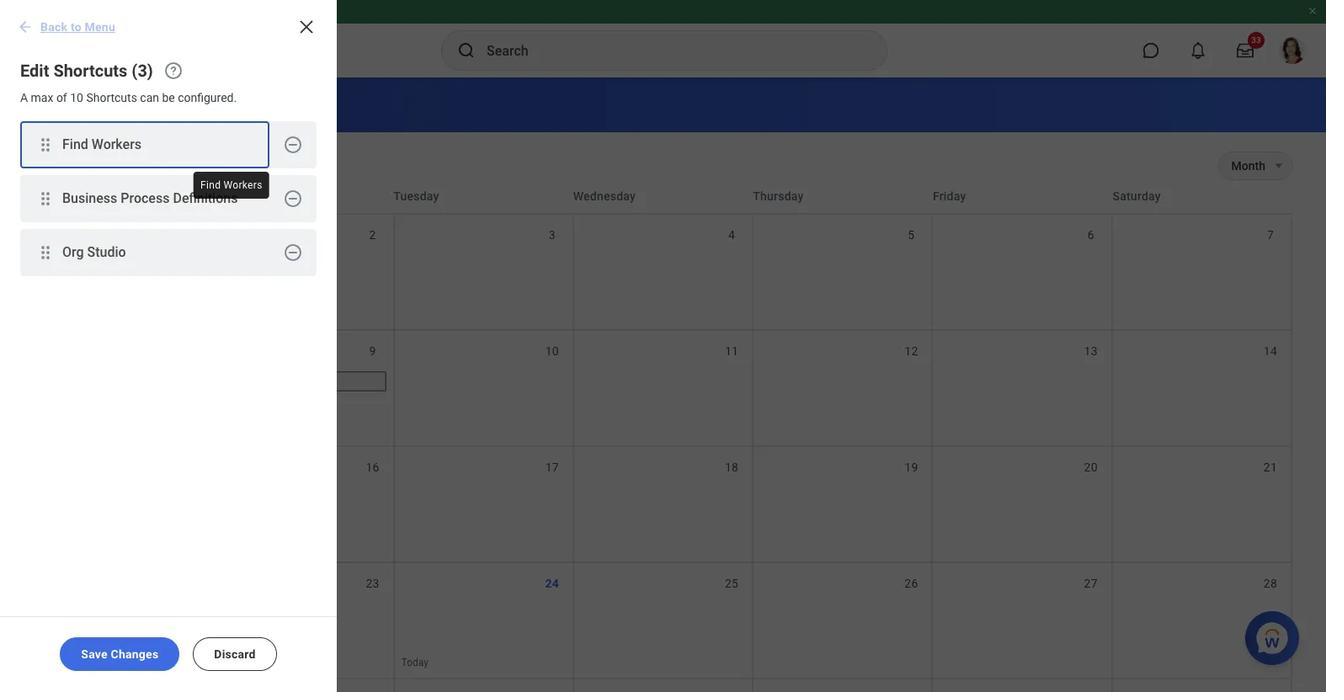 Task type: vqa. For each thing, say whether or not it's contained in the screenshot.
"Sunday" COLUMN HEADER
yes



Task type: describe. For each thing, give the bounding box(es) containing it.
process
[[121, 191, 170, 207]]

0 vertical spatial shortcuts
[[53, 61, 128, 81]]

1 vertical spatial find
[[200, 179, 221, 191]]

back
[[40, 20, 68, 34]]

find workers inside button
[[62, 137, 142, 153]]

28
[[1264, 577, 1278, 590]]

7
[[1268, 228, 1274, 242]]

3
[[549, 228, 556, 242]]

16
[[366, 461, 380, 474]]

tuesday
[[394, 190, 439, 203]]

sunday, october 8, 2023 cell
[[35, 331, 215, 446]]

6
[[1088, 228, 1095, 242]]

adeptai_dpt1
[[125, 6, 184, 18]]

off
[[85, 93, 113, 116]]

implementation preview -   adeptai_dpt1 banner
[[0, 0, 1327, 77]]

1
[[190, 228, 197, 242]]

thursday
[[753, 190, 804, 203]]

saturday
[[1113, 190, 1161, 203]]

today button
[[34, 155, 105, 175]]

24
[[545, 577, 559, 590]]

18
[[725, 461, 739, 474]]

time off and leave calendar main content
[[0, 77, 1327, 692]]

time
[[34, 93, 80, 116]]

configured.
[[178, 91, 237, 104]]

search image
[[457, 40, 477, 61]]

20
[[1085, 461, 1098, 474]]

notifications large image
[[1190, 42, 1207, 59]]

thursday, november 2, 2023 cell
[[754, 680, 934, 692]]

chevron down image
[[291, 158, 307, 174]]

draggable vertical image
[[35, 189, 56, 209]]

10 inside global navigation "dialog"
[[70, 91, 83, 104]]

14
[[1264, 345, 1278, 358]]

discard
[[214, 648, 256, 661]]

tuesday column header
[[394, 188, 573, 205]]

studio
[[87, 245, 126, 261]]

preview
[[81, 6, 116, 18]]

friday, november 3, 2023 cell
[[934, 680, 1113, 692]]

(3)
[[132, 61, 153, 81]]

monday, october 30, 2023 cell
[[215, 680, 395, 692]]

workers inside button
[[92, 137, 142, 153]]

2
[[369, 228, 376, 242]]

october
[[184, 154, 244, 175]]

calendar application
[[34, 179, 1293, 692]]

26
[[905, 577, 919, 590]]

arrow left image
[[17, 19, 34, 35]]

discard button
[[193, 638, 277, 671]]

october 2023
[[184, 154, 286, 175]]

row containing sunday
[[34, 179, 1293, 213]]

friday column header
[[933, 188, 1113, 205]]

oct
[[42, 228, 61, 242]]

23
[[366, 577, 380, 590]]

holiday wednesday, november 1, 2023 | 1 event | all saints' day cell
[[574, 680, 754, 692]]

25
[[725, 577, 739, 590]]

be
[[162, 91, 175, 104]]

to
[[71, 20, 82, 34]]

today tuesday, october 24, 2023 cell
[[395, 564, 574, 678]]

1 horizontal spatial find workers
[[200, 179, 263, 191]]

business process definitions button
[[20, 175, 270, 222]]

business process definitions
[[62, 191, 238, 207]]

org studio list item
[[20, 229, 317, 276]]

global navigation dialog
[[0, 0, 337, 692]]

org studio
[[62, 245, 126, 261]]

9
[[369, 345, 376, 358]]

find inside button
[[62, 137, 88, 153]]

save
[[81, 648, 108, 661]]

edit shortcuts (3)
[[20, 61, 153, 81]]

a max of 10 shortcuts can be configured.
[[20, 91, 237, 104]]



Task type: locate. For each thing, give the bounding box(es) containing it.
workers down "october 2023"
[[224, 179, 263, 191]]

0 horizontal spatial find workers
[[62, 137, 142, 153]]

today up tuesday, october 31, 2023 cell
[[401, 657, 429, 669]]

find workers up "chevron left" image
[[62, 137, 142, 153]]

1 horizontal spatial 10
[[546, 345, 559, 358]]

inbox large image
[[1237, 42, 1254, 59]]

minus circle image for org studio
[[283, 243, 303, 263]]

business
[[62, 191, 117, 207]]

0 vertical spatial workers
[[92, 137, 142, 153]]

2 row from the top
[[34, 213, 1293, 329]]

sunday, october 29, 2023 cell
[[35, 680, 215, 692]]

a
[[20, 91, 28, 104]]

shortcuts up the off
[[53, 61, 128, 81]]

profile logan mcneil element
[[1269, 32, 1317, 69]]

21
[[1264, 461, 1278, 474]]

1 horizontal spatial find
[[200, 179, 221, 191]]

find workers button
[[20, 121, 270, 168]]

wednesday column header
[[573, 188, 753, 205]]

question outline image
[[163, 61, 184, 81]]

org
[[62, 245, 84, 261]]

tuesday, october 31, 2023 cell
[[395, 680, 574, 692]]

sunday, october 22, 2023 cell
[[35, 564, 215, 678]]

row containing 23
[[34, 562, 1293, 678]]

sunday column header
[[34, 188, 214, 205]]

row containing 9
[[34, 329, 1293, 446]]

4 row from the top
[[34, 446, 1293, 562]]

save changes
[[81, 648, 159, 661]]

4
[[729, 228, 736, 242]]

11
[[725, 345, 739, 358]]

wednesday
[[573, 190, 636, 203]]

back to menu
[[40, 20, 115, 34]]

list
[[0, 121, 337, 297]]

1 vertical spatial minus circle image
[[283, 243, 303, 263]]

1 vertical spatial 10
[[546, 345, 559, 358]]

draggable vertical image down time
[[35, 135, 56, 155]]

minus circle image down chevron down image
[[283, 189, 303, 209]]

time off and leave calendar
[[34, 93, 297, 116]]

0 vertical spatial 10
[[70, 91, 83, 104]]

table containing sunday
[[34, 179, 1293, 692]]

row group containing oct
[[34, 213, 1293, 692]]

0 horizontal spatial today
[[55, 159, 84, 171]]

monday
[[214, 190, 257, 203]]

shortcuts down edit shortcuts (3)
[[86, 91, 137, 104]]

draggable vertical image inside org studio button
[[35, 243, 56, 263]]

0 horizontal spatial find
[[62, 137, 88, 153]]

today
[[55, 159, 84, 171], [401, 657, 429, 669]]

6 row from the top
[[34, 678, 1293, 692]]

1 vertical spatial draggable vertical image
[[35, 243, 56, 263]]

row group
[[34, 213, 1293, 692]]

1 row from the top
[[34, 179, 1293, 213]]

minus circle image for business process definitions
[[283, 189, 303, 209]]

sunday
[[34, 190, 74, 203]]

3 row from the top
[[34, 329, 1293, 446]]

row containing 16
[[34, 446, 1293, 562]]

org studio button
[[20, 229, 270, 276]]

19
[[905, 461, 919, 474]]

0 vertical spatial draggable vertical image
[[35, 135, 56, 155]]

1 vertical spatial find workers
[[200, 179, 263, 191]]

implementation preview -   adeptai_dpt1
[[7, 6, 184, 18]]

2 minus circle image from the top
[[283, 243, 303, 263]]

1 minus circle image from the top
[[283, 189, 303, 209]]

table
[[34, 179, 1293, 692]]

table inside time off and leave calendar 'main content'
[[34, 179, 1293, 692]]

calendar
[[216, 93, 297, 116]]

find workers list item
[[20, 121, 317, 168]]

today up sunday
[[55, 159, 84, 171]]

0 vertical spatial find
[[62, 137, 88, 153]]

draggable vertical image for org studio
[[35, 243, 56, 263]]

sunday, october 1, 2023 cell
[[35, 215, 215, 329]]

thursday column header
[[753, 188, 933, 205]]

13
[[1085, 345, 1098, 358]]

find workers
[[62, 137, 142, 153], [200, 179, 263, 191]]

17
[[546, 461, 559, 474]]

max
[[31, 91, 53, 104]]

shortcuts
[[53, 61, 128, 81], [86, 91, 137, 104]]

0 vertical spatial find workers
[[62, 137, 142, 153]]

month
[[1232, 159, 1266, 173]]

draggable vertical image
[[35, 135, 56, 155], [35, 243, 56, 263]]

minus circle image
[[283, 189, 303, 209], [283, 243, 303, 263]]

business process definitions list item
[[20, 175, 317, 222]]

find down october
[[200, 179, 221, 191]]

0 vertical spatial today
[[55, 159, 84, 171]]

implementation
[[7, 6, 78, 18]]

close environment banner image
[[1308, 6, 1318, 16]]

today inside cell
[[401, 657, 429, 669]]

1 vertical spatial today
[[401, 657, 429, 669]]

edit
[[20, 61, 49, 81]]

1 horizontal spatial today
[[401, 657, 429, 669]]

1 vertical spatial shortcuts
[[86, 91, 137, 104]]

10
[[70, 91, 83, 104], [546, 345, 559, 358]]

saturday, november 4, 2023 cell
[[1113, 680, 1293, 692]]

minus circle image
[[283, 135, 303, 155]]

today inside button
[[55, 159, 84, 171]]

1 vertical spatial workers
[[224, 179, 263, 191]]

chevron left image
[[118, 158, 135, 174]]

save changes button
[[60, 638, 180, 671]]

draggable vertical image for find workers
[[35, 135, 56, 155]]

2023
[[248, 154, 286, 175]]

find
[[62, 137, 88, 153], [200, 179, 221, 191]]

monday column header
[[214, 188, 394, 205]]

definitions
[[173, 191, 238, 207]]

draggable vertical image down oct
[[35, 243, 56, 263]]

changes
[[111, 648, 159, 661]]

find up today button
[[62, 137, 88, 153]]

0 horizontal spatial workers
[[92, 137, 142, 153]]

x image
[[297, 17, 317, 37]]

menu
[[85, 20, 115, 34]]

chevron right image
[[151, 158, 168, 174]]

-
[[119, 6, 122, 18]]

find workers down "october 2023"
[[200, 179, 263, 191]]

friday
[[933, 190, 967, 203]]

12
[[905, 345, 919, 358]]

27
[[1085, 577, 1098, 590]]

row containing oct
[[34, 213, 1293, 329]]

sunday, october 15, 2023 cell
[[35, 447, 215, 562]]

1 horizontal spatial workers
[[224, 179, 263, 191]]

can
[[140, 91, 159, 104]]

month button
[[1219, 152, 1266, 179]]

leave
[[157, 93, 211, 116]]

saturday column header
[[1113, 188, 1293, 205]]

draggable vertical image inside find workers button
[[35, 135, 56, 155]]

workers up "chevron left" image
[[92, 137, 142, 153]]

5
[[908, 228, 915, 242]]

minus circle image inside org studio list item
[[283, 243, 303, 263]]

row
[[34, 179, 1293, 213], [34, 213, 1293, 329], [34, 329, 1293, 446], [34, 446, 1293, 562], [34, 562, 1293, 678], [34, 678, 1293, 692]]

row group inside table
[[34, 213, 1293, 692]]

workers
[[92, 137, 142, 153], [224, 179, 263, 191]]

2 draggable vertical image from the top
[[35, 243, 56, 263]]

0 vertical spatial minus circle image
[[283, 189, 303, 209]]

minus circle image down monday column header on the left
[[283, 243, 303, 263]]

and
[[119, 93, 152, 116]]

1 draggable vertical image from the top
[[35, 135, 56, 155]]

5 row from the top
[[34, 562, 1293, 678]]

of
[[56, 91, 67, 104]]

back to menu button
[[10, 10, 126, 44]]

0 horizontal spatial 10
[[70, 91, 83, 104]]

10 inside "row"
[[546, 345, 559, 358]]

list containing find workers
[[0, 121, 337, 297]]



